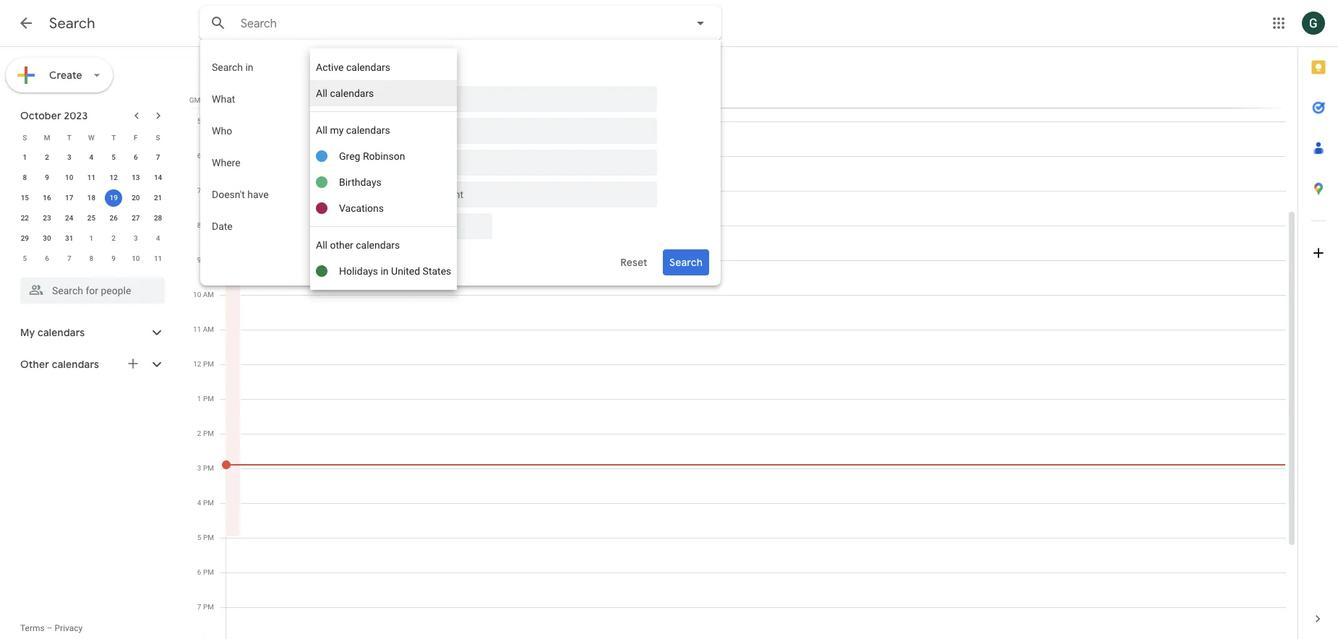 Task type: describe. For each thing, give the bounding box(es) containing it.
8 for november 8 element
[[89, 254, 93, 262]]

november 6 element
[[38, 250, 56, 268]]

have
[[247, 189, 269, 200]]

go back image
[[17, 14, 35, 32]]

11 for november 11 element on the left top of page
[[154, 254, 162, 262]]

row containing 15
[[14, 188, 169, 208]]

pm for 1 pm
[[203, 395, 214, 403]]

19 cell
[[103, 188, 125, 208]]

all for all other calendars
[[316, 239, 327, 251]]

pm for 4 pm
[[203, 499, 214, 507]]

5 pm
[[197, 534, 214, 542]]

other
[[20, 358, 49, 371]]

am for 5 am
[[203, 117, 214, 125]]

,
[[313, 263, 315, 273]]

1 for november 1 element
[[89, 234, 93, 242]]

23
[[43, 214, 51, 222]]

pm for 3 pm
[[203, 464, 214, 472]]

f
[[134, 133, 138, 141]]

what
[[212, 93, 235, 105]]

privacy link
[[55, 623, 83, 633]]

holidays
[[339, 265, 378, 277]]

12 for 12 pm
[[193, 360, 201, 368]]

28 element
[[149, 210, 167, 227]]

4 for november 4 element on the top of page
[[156, 234, 160, 242]]

27 element
[[127, 210, 144, 227]]

9 for 9 am
[[197, 256, 201, 264]]

5 am
[[197, 117, 214, 125]]

pm for 6 pm
[[203, 568, 214, 576]]

greg robinson
[[339, 150, 405, 162]]

24
[[65, 214, 73, 222]]

states
[[423, 265, 451, 277]]

2 pm
[[197, 429, 214, 437]]

6 pm
[[197, 568, 214, 576]]

11 for 11 am
[[193, 325, 201, 333]]

other
[[330, 239, 353, 251]]

doesn't
[[212, 189, 245, 200]]

3 for 3 pm
[[197, 464, 201, 472]]

18 element
[[83, 189, 100, 207]]

november 1 element
[[83, 230, 100, 247]]

pm for 7 pm
[[203, 603, 214, 611]]

Search text field
[[241, 17, 651, 31]]

Keywords not contained in event text field
[[316, 181, 646, 208]]

1 for 1 pm
[[197, 395, 201, 403]]

6 for 6 pm
[[197, 568, 201, 576]]

my calendars button
[[3, 321, 179, 344]]

17 element
[[61, 189, 78, 207]]

21 element
[[149, 189, 167, 207]]

birthdays
[[339, 176, 382, 188]]

11 am
[[193, 325, 214, 333]]

0 vertical spatial 3
[[67, 153, 71, 161]]

am for 7 am
[[203, 187, 214, 194]]

november 8 element
[[83, 250, 100, 268]]

terms
[[20, 623, 45, 633]]

pm for 2 pm
[[203, 429, 214, 437]]

23 element
[[38, 210, 56, 227]]

11 for 11 element
[[87, 174, 96, 181]]

pm for 5 pm
[[203, 534, 214, 542]]

terms – privacy
[[20, 623, 83, 633]]

25 element
[[83, 210, 100, 227]]

united
[[391, 265, 420, 277]]

18
[[87, 194, 96, 202]]

6 for 6 am
[[197, 152, 201, 160]]

other calendars button
[[3, 353, 179, 376]]

november 4 element
[[149, 230, 167, 247]]

14
[[154, 174, 162, 181]]

7 for 7 am
[[197, 187, 201, 194]]

26
[[110, 214, 118, 222]]

my
[[330, 124, 344, 136]]

terms link
[[20, 623, 45, 633]]

november 11 element
[[149, 250, 167, 268]]

27
[[132, 214, 140, 222]]

row containing 1
[[14, 147, 169, 168]]

gmt-04
[[189, 96, 214, 104]]

my
[[20, 326, 35, 339]]

20
[[132, 194, 140, 202]]

2 s from the left
[[156, 133, 160, 141]]

16
[[43, 194, 51, 202]]

12 for 12
[[110, 174, 118, 181]]

7 pm
[[197, 603, 214, 611]]

From date text field
[[316, 213, 380, 239]]

search for search
[[49, 14, 95, 33]]

15 element
[[16, 189, 34, 207]]

november 7 element
[[61, 250, 78, 268]]

3 pm
[[197, 464, 214, 472]]

10 for 10 am
[[193, 291, 201, 299]]

november 2 element
[[105, 230, 122, 247]]

all for all calendars
[[316, 87, 327, 99]]

4 pm
[[197, 499, 214, 507]]

13
[[132, 174, 140, 181]]

0 horizontal spatial 2
[[45, 153, 49, 161]]

7 am
[[197, 187, 214, 194]]

04
[[206, 96, 214, 104]]

am for 10 am
[[203, 291, 214, 299]]

robinson
[[363, 150, 405, 162]]

calendar list box
[[310, 48, 457, 290]]

in for search
[[245, 61, 253, 73]]

add other calendars image
[[126, 356, 140, 371]]

8 am
[[197, 221, 214, 229]]



Task type: locate. For each thing, give the bounding box(es) containing it.
row containing 5
[[14, 249, 169, 269]]

0 horizontal spatial search
[[49, 14, 95, 33]]

vacations
[[339, 202, 384, 214]]

pm up 2 pm
[[203, 395, 214, 403]]

1 s from the left
[[23, 133, 27, 141]]

9
[[45, 174, 49, 181], [112, 254, 116, 262], [197, 256, 201, 264]]

row containing s
[[14, 127, 169, 147]]

11
[[87, 174, 96, 181], [154, 254, 162, 262], [193, 325, 201, 333]]

–
[[47, 623, 52, 633]]

3 for november 3 element on the left of the page
[[134, 234, 138, 242]]

6 row from the top
[[14, 228, 169, 249]]

5 down gmt-
[[197, 117, 201, 125]]

none search field search for people
[[0, 272, 179, 304]]

0 vertical spatial search
[[49, 14, 95, 33]]

2 vertical spatial 8
[[89, 254, 93, 262]]

november 10 element
[[127, 250, 144, 268]]

1 vertical spatial 8
[[197, 221, 201, 229]]

3 down 27 element
[[134, 234, 138, 242]]

25
[[87, 214, 96, 222]]

am down 9 am
[[203, 291, 214, 299]]

2 down 26 element
[[112, 234, 116, 242]]

0 horizontal spatial 9
[[45, 174, 49, 181]]

am down 8 am
[[203, 256, 214, 264]]

9 am
[[197, 256, 214, 264]]

search options image
[[686, 9, 715, 38]]

search in
[[212, 61, 253, 73]]

19, today element
[[105, 189, 122, 207]]

8 down november 1 element
[[89, 254, 93, 262]]

am for 8 am
[[203, 221, 214, 229]]

1 horizontal spatial in
[[381, 265, 389, 277]]

holidays in united states
[[339, 265, 451, 277]]

4 inside grid
[[197, 499, 201, 507]]

2 horizontal spatial 3
[[197, 464, 201, 472]]

grid containing new appointment
[[185, 47, 1298, 639]]

doesn't have
[[212, 189, 269, 200]]

19
[[110, 194, 118, 202]]

6 up 7 pm
[[197, 568, 201, 576]]

31 element
[[61, 230, 78, 247]]

who
[[212, 125, 232, 137]]

1 horizontal spatial 4
[[156, 234, 160, 242]]

2 vertical spatial 2
[[197, 429, 201, 437]]

row down the 18 element
[[14, 208, 169, 228]]

am
[[203, 117, 214, 125], [203, 152, 214, 160], [203, 187, 214, 194], [203, 221, 214, 229], [203, 256, 214, 264], [203, 291, 214, 299], [203, 325, 214, 333]]

calendars
[[346, 61, 390, 73], [346, 61, 390, 73], [330, 87, 374, 99], [346, 124, 390, 136], [356, 239, 400, 251], [38, 326, 85, 339], [52, 358, 99, 371]]

row group
[[14, 147, 169, 269]]

am up 12 pm
[[203, 325, 214, 333]]

0 vertical spatial 1
[[23, 153, 27, 161]]

2 vertical spatial all
[[316, 239, 327, 251]]

9 down the november 2 element
[[112, 254, 116, 262]]

my calendars
[[20, 326, 85, 339]]

pm down 6 pm at the left
[[203, 603, 214, 611]]

pm up 3 pm at left
[[203, 429, 214, 437]]

t
[[67, 133, 71, 141], [111, 133, 116, 141]]

0 vertical spatial 12
[[110, 174, 118, 181]]

10 down november 3 element on the left of the page
[[132, 254, 140, 262]]

2 up 3 pm at left
[[197, 429, 201, 437]]

5 up the 12 element
[[112, 153, 116, 161]]

in inside calendar list box
[[381, 265, 389, 277]]

2 horizontal spatial 11
[[193, 325, 201, 333]]

privacy
[[55, 623, 83, 633]]

1 horizontal spatial search
[[212, 61, 243, 73]]

3
[[67, 153, 71, 161], [134, 234, 138, 242], [197, 464, 201, 472]]

october 2023
[[20, 109, 88, 122]]

where
[[212, 157, 240, 168]]

7 down 6 pm at the left
[[197, 603, 201, 611]]

2 horizontal spatial 9
[[197, 256, 201, 264]]

am down where
[[203, 187, 214, 194]]

0 horizontal spatial s
[[23, 133, 27, 141]]

row down w in the left top of the page
[[14, 147, 169, 168]]

3 all from the top
[[316, 239, 327, 251]]

6 down 30 element
[[45, 254, 49, 262]]

2 am from the top
[[203, 152, 214, 160]]

search
[[49, 14, 95, 33], [212, 61, 243, 73]]

am for 6 am
[[203, 152, 214, 160]]

column header
[[226, 47, 1286, 108]]

1 vertical spatial in
[[381, 265, 389, 277]]

1 vertical spatial 4
[[156, 234, 160, 242]]

6 left where
[[197, 152, 201, 160]]

to
[[397, 221, 406, 232]]

6 am
[[197, 152, 214, 160]]

pm
[[203, 360, 214, 368], [203, 395, 214, 403], [203, 429, 214, 437], [203, 464, 214, 472], [203, 499, 214, 507], [203, 534, 214, 542], [203, 568, 214, 576], [203, 603, 214, 611]]

row down november 1 element
[[14, 249, 169, 269]]

6 down the f
[[134, 153, 138, 161]]

7 down 31 element
[[67, 254, 71, 262]]

2 vertical spatial 11
[[193, 325, 201, 333]]

1 vertical spatial search
[[212, 61, 243, 73]]

0 horizontal spatial 10
[[65, 174, 73, 181]]

7 left 'doesn't'
[[197, 187, 201, 194]]

0 horizontal spatial 11
[[87, 174, 96, 181]]

row up november 8 element
[[14, 228, 169, 249]]

1 horizontal spatial 11
[[154, 254, 162, 262]]

1 horizontal spatial 12
[[193, 360, 201, 368]]

7 am from the top
[[203, 325, 214, 333]]

0 vertical spatial 11
[[87, 174, 96, 181]]

1 horizontal spatial 9
[[112, 254, 116, 262]]

Keywords contained in event text field
[[316, 86, 646, 112]]

pm for 12 pm
[[203, 360, 214, 368]]

6 am from the top
[[203, 291, 214, 299]]

1 vertical spatial 3
[[134, 234, 138, 242]]

create button
[[6, 58, 113, 93]]

s
[[23, 133, 27, 141], [156, 133, 160, 141]]

1 vertical spatial all
[[316, 124, 327, 136]]

active calendars
[[316, 61, 390, 73], [316, 61, 390, 73]]

Search for people text field
[[29, 278, 156, 304]]

am down 04
[[203, 117, 214, 125]]

row down 2023
[[14, 127, 169, 147]]

Enter a participant or organizer text field
[[316, 118, 646, 144]]

appointment
[[263, 263, 313, 273]]

4 pm from the top
[[203, 464, 214, 472]]

Enter a location or room text field
[[316, 150, 646, 176]]

1 down 25 element
[[89, 234, 93, 242]]

5 for 5 pm
[[197, 534, 201, 542]]

2 horizontal spatial 10
[[193, 291, 201, 299]]

11 element
[[83, 169, 100, 187]]

new appointment , 9am
[[243, 263, 334, 273]]

14 element
[[149, 169, 167, 187]]

0 vertical spatial in
[[245, 61, 253, 73]]

10 up 17 on the left of the page
[[65, 174, 73, 181]]

1 row from the top
[[14, 127, 169, 147]]

15
[[21, 194, 29, 202]]

pm up 1 pm
[[203, 360, 214, 368]]

7 for november 7 element
[[67, 254, 71, 262]]

all left 'other'
[[316, 239, 327, 251]]

2 horizontal spatial 8
[[197, 221, 201, 229]]

0 vertical spatial 10
[[65, 174, 73, 181]]

0 horizontal spatial t
[[67, 133, 71, 141]]

11 down 10 am
[[193, 325, 201, 333]]

create
[[49, 69, 82, 82]]

5 for november 5 element
[[23, 254, 27, 262]]

1 horizontal spatial 3
[[134, 234, 138, 242]]

2 row from the top
[[14, 147, 169, 168]]

2023
[[64, 109, 88, 122]]

1 vertical spatial 2
[[112, 234, 116, 242]]

october 2023 grid
[[14, 127, 169, 269]]

in for holidays
[[381, 265, 389, 277]]

1 vertical spatial 1
[[89, 234, 93, 242]]

new
[[243, 263, 260, 273]]

4 for 4 pm
[[197, 499, 201, 507]]

None search field
[[200, 6, 722, 290], [0, 272, 179, 304], [200, 6, 722, 290]]

october
[[20, 109, 61, 122]]

12 element
[[105, 169, 122, 187]]

grid
[[185, 47, 1298, 639]]

5 row from the top
[[14, 208, 169, 228]]

greg
[[339, 150, 360, 162]]

24 element
[[61, 210, 78, 227]]

12 inside row
[[110, 174, 118, 181]]

1 horizontal spatial 10
[[132, 254, 140, 262]]

1 pm from the top
[[203, 360, 214, 368]]

3 pm from the top
[[203, 429, 214, 437]]

other calendars
[[20, 358, 99, 371]]

28
[[154, 214, 162, 222]]

30 element
[[38, 230, 56, 247]]

9am
[[317, 263, 334, 273]]

21
[[154, 194, 162, 202]]

1 am from the top
[[203, 117, 214, 125]]

1 horizontal spatial 8
[[89, 254, 93, 262]]

31
[[65, 234, 73, 242]]

To date text field
[[417, 213, 481, 239]]

0 horizontal spatial 3
[[67, 153, 71, 161]]

22
[[21, 214, 29, 222]]

w
[[88, 133, 95, 141]]

am for 9 am
[[203, 256, 214, 264]]

all calendars
[[316, 87, 374, 99]]

12 inside grid
[[193, 360, 201, 368]]

4
[[89, 153, 93, 161], [156, 234, 160, 242], [197, 499, 201, 507]]

1
[[23, 153, 27, 161], [89, 234, 93, 242], [197, 395, 201, 403]]

5 for 5 am
[[197, 117, 201, 125]]

0 horizontal spatial 8
[[23, 174, 27, 181]]

1 horizontal spatial 1
[[89, 234, 93, 242]]

row group containing 1
[[14, 147, 169, 269]]

12 down 11 am
[[193, 360, 201, 368]]

pm down 4 pm
[[203, 534, 214, 542]]

t left w in the left top of the page
[[67, 133, 71, 141]]

search heading
[[49, 14, 95, 33]]

7 for 7 pm
[[197, 603, 201, 611]]

0 vertical spatial 2
[[45, 153, 49, 161]]

22 element
[[16, 210, 34, 227]]

9 up 10 am
[[197, 256, 201, 264]]

4 row from the top
[[14, 188, 169, 208]]

s left m
[[23, 133, 27, 141]]

4 down 28 element
[[156, 234, 160, 242]]

date
[[212, 221, 233, 232]]

2 all from the top
[[316, 124, 327, 136]]

0 horizontal spatial 4
[[89, 153, 93, 161]]

10 inside 'element'
[[132, 254, 140, 262]]

november 5 element
[[16, 250, 34, 268]]

9 up '16'
[[45, 174, 49, 181]]

2 for the november 2 element
[[112, 234, 116, 242]]

10 up 11 am
[[193, 291, 201, 299]]

16 element
[[38, 189, 56, 207]]

7
[[156, 153, 160, 161], [197, 187, 201, 194], [67, 254, 71, 262], [197, 603, 201, 611]]

10 for 10 element
[[65, 174, 73, 181]]

5
[[197, 117, 201, 125], [112, 153, 116, 161], [23, 254, 27, 262], [197, 534, 201, 542]]

am for 11 am
[[203, 325, 214, 333]]

2 vertical spatial 3
[[197, 464, 201, 472]]

3 am from the top
[[203, 187, 214, 194]]

november 3 element
[[127, 230, 144, 247]]

pm down 3 pm at left
[[203, 499, 214, 507]]

2 horizontal spatial 2
[[197, 429, 201, 437]]

2 for 2 pm
[[197, 429, 201, 437]]

november 9 element
[[105, 250, 122, 268]]

2 down m
[[45, 153, 49, 161]]

4 am from the top
[[203, 221, 214, 229]]

11 down november 4 element on the top of page
[[154, 254, 162, 262]]

active
[[316, 61, 344, 73], [316, 61, 344, 73]]

2 horizontal spatial 1
[[197, 395, 201, 403]]

row containing 8
[[14, 168, 169, 188]]

8 pm from the top
[[203, 603, 214, 611]]

0 vertical spatial 4
[[89, 153, 93, 161]]

1 vertical spatial 11
[[154, 254, 162, 262]]

2 vertical spatial 4
[[197, 499, 201, 507]]

2 vertical spatial 1
[[197, 395, 201, 403]]

7 inside november 7 element
[[67, 254, 71, 262]]

pm down 2 pm
[[203, 464, 214, 472]]

t left the f
[[111, 133, 116, 141]]

search image
[[204, 9, 233, 38]]

all for all my calendars
[[316, 124, 327, 136]]

1 t from the left
[[67, 133, 71, 141]]

s right the f
[[156, 133, 160, 141]]

2 horizontal spatial 4
[[197, 499, 201, 507]]

search for search in
[[212, 61, 243, 73]]

8 up 15
[[23, 174, 27, 181]]

3 up 10 element
[[67, 153, 71, 161]]

6 pm from the top
[[203, 534, 214, 542]]

10 for the november 10 'element'
[[132, 254, 140, 262]]

7 up 14
[[156, 153, 160, 161]]

row
[[14, 127, 169, 147], [14, 147, 169, 168], [14, 168, 169, 188], [14, 188, 169, 208], [14, 208, 169, 228], [14, 228, 169, 249], [14, 249, 169, 269]]

17
[[65, 194, 73, 202]]

all left my
[[316, 124, 327, 136]]

4 down w in the left top of the page
[[89, 153, 93, 161]]

0 vertical spatial all
[[316, 87, 327, 99]]

3 inside november 3 element
[[134, 234, 138, 242]]

0 horizontal spatial in
[[245, 61, 253, 73]]

8 for 8 am
[[197, 221, 201, 229]]

1 up 15
[[23, 153, 27, 161]]

7 row from the top
[[14, 249, 169, 269]]

pm up 7 pm
[[203, 568, 214, 576]]

am down the who
[[203, 152, 214, 160]]

in
[[245, 61, 253, 73], [381, 265, 389, 277]]

tab list
[[1299, 47, 1338, 599]]

10 am
[[193, 291, 214, 299]]

6 for november 6 element on the left top of page
[[45, 254, 49, 262]]

10 element
[[61, 169, 78, 187]]

5 am from the top
[[203, 256, 214, 264]]

3 down 2 pm
[[197, 464, 201, 472]]

1 down 12 pm
[[197, 395, 201, 403]]

6
[[197, 152, 201, 160], [134, 153, 138, 161], [45, 254, 49, 262], [197, 568, 201, 576]]

5 down 4 pm
[[197, 534, 201, 542]]

1 horizontal spatial s
[[156, 133, 160, 141]]

10
[[65, 174, 73, 181], [132, 254, 140, 262], [193, 291, 201, 299]]

9 for november 9 element
[[112, 254, 116, 262]]

am up 9 am
[[203, 221, 214, 229]]

1 horizontal spatial 2
[[112, 234, 116, 242]]

m
[[44, 133, 50, 141]]

row up 25
[[14, 188, 169, 208]]

8 left date
[[197, 221, 201, 229]]

20 element
[[127, 189, 144, 207]]

0 horizontal spatial 12
[[110, 174, 118, 181]]

row containing 29
[[14, 228, 169, 249]]

30
[[43, 234, 51, 242]]

12 pm
[[193, 360, 214, 368]]

all
[[316, 87, 327, 99], [316, 124, 327, 136], [316, 239, 327, 251]]

1 vertical spatial 12
[[193, 360, 201, 368]]

12 up 19
[[110, 174, 118, 181]]

5 pm from the top
[[203, 499, 214, 507]]

all up all my calendars
[[316, 87, 327, 99]]

row containing 22
[[14, 208, 169, 228]]

search right 'go back' image
[[49, 14, 95, 33]]

2 pm from the top
[[203, 395, 214, 403]]

all other calendars
[[316, 239, 400, 251]]

0 horizontal spatial 1
[[23, 153, 27, 161]]

1 horizontal spatial t
[[111, 133, 116, 141]]

26 element
[[105, 210, 122, 227]]

1 vertical spatial 10
[[132, 254, 140, 262]]

3 row from the top
[[14, 168, 169, 188]]

13 element
[[127, 169, 144, 187]]

row up 18
[[14, 168, 169, 188]]

0 vertical spatial 8
[[23, 174, 27, 181]]

29
[[21, 234, 29, 242]]

8
[[23, 174, 27, 181], [197, 221, 201, 229], [89, 254, 93, 262]]

search up what at the top
[[212, 61, 243, 73]]

all my calendars
[[316, 124, 390, 136]]

11 up 18
[[87, 174, 96, 181]]

2 vertical spatial 10
[[193, 291, 201, 299]]

4 down 3 pm at left
[[197, 499, 201, 507]]

1 pm
[[197, 395, 214, 403]]

1 all from the top
[[316, 87, 327, 99]]

2 t from the left
[[111, 133, 116, 141]]

7 pm from the top
[[203, 568, 214, 576]]

29 element
[[16, 230, 34, 247]]

gmt-
[[189, 96, 206, 104]]

5 down '29' element
[[23, 254, 27, 262]]

2
[[45, 153, 49, 161], [112, 234, 116, 242], [197, 429, 201, 437]]



Task type: vqa. For each thing, say whether or not it's contained in the screenshot.
4th 'row' from the bottom
yes



